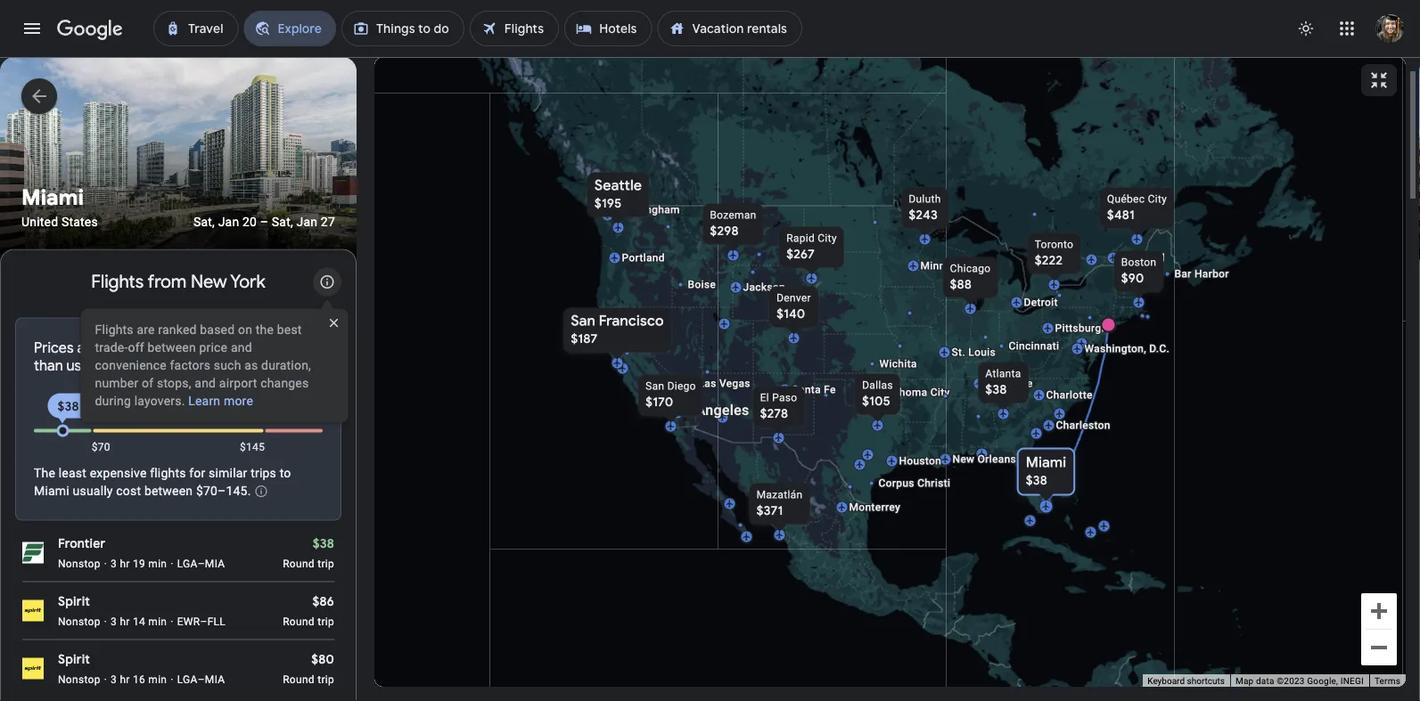 Task type: describe. For each thing, give the bounding box(es) containing it.
0 vertical spatial and
[[231, 340, 252, 355]]

$38 inside $38 round trip
[[313, 536, 334, 552]]

change appearance image
[[1285, 7, 1328, 50]]

hr for $86
[[120, 615, 130, 628]]

similar
[[209, 466, 247, 481]]

lga for frontier
[[177, 558, 198, 570]]

222 US dollars text field
[[1035, 253, 1063, 269]]

frontier image
[[22, 542, 44, 564]]

3 hr 14 min
[[111, 615, 167, 628]]

factors
[[170, 358, 211, 373]]

0 horizontal spatial new
[[191, 270, 227, 293]]

 image for spirit
[[104, 615, 107, 629]]

charleston
[[1056, 419, 1111, 432]]

– for $86
[[200, 615, 207, 628]]

louis
[[968, 346, 996, 359]]

140 US dollars text field
[[777, 306, 805, 322]]

ewr
[[177, 615, 200, 628]]

$86
[[313, 594, 334, 610]]

city for $481
[[1148, 193, 1167, 206]]

rapid
[[787, 232, 815, 245]]

– for $80
[[198, 673, 205, 686]]

$371
[[757, 503, 783, 519]]

187 US dollars text field
[[571, 331, 598, 347]]

best
[[277, 323, 302, 337]]

mia for $80
[[205, 673, 225, 686]]

$145
[[240, 441, 265, 453]]

$140
[[777, 306, 805, 322]]

diego
[[667, 380, 696, 393]]

wichita
[[880, 358, 917, 370]]

portland
[[622, 252, 665, 264]]

duluth
[[909, 193, 941, 206]]

seattle $195
[[595, 177, 642, 212]]

$187
[[571, 331, 598, 347]]

map
[[1236, 676, 1254, 687]]

1 sat, from the left
[[193, 215, 215, 229]]

cheaper
[[234, 339, 288, 357]]

0 vertical spatial low
[[163, 339, 186, 357]]

$80 round trip
[[283, 652, 334, 686]]

round for $80
[[283, 673, 315, 686]]

montreal
[[1120, 252, 1165, 264]]

pittsburgh
[[1055, 322, 1108, 335]]

angeles
[[696, 402, 749, 419]]

$49
[[206, 339, 231, 357]]

mazatlán
[[757, 489, 803, 502]]

$243
[[909, 207, 938, 223]]

san for san francisco
[[571, 312, 595, 330]]

481 US dollars text field
[[1107, 207, 1135, 223]]

tampa
[[1030, 477, 1064, 489]]

vegas
[[719, 378, 751, 390]]

243 US dollars text field
[[909, 207, 938, 223]]

keyboard shortcuts
[[1148, 676, 1225, 687]]

©2023
[[1277, 676, 1305, 687]]

san for san diego
[[646, 380, 665, 393]]

$86 round trip
[[283, 594, 334, 628]]

 image for frontier
[[104, 557, 107, 571]]

houston
[[899, 455, 942, 468]]

miami inside the least expensive flights for similar trips to miami usually cost between $70–145 .
[[34, 484, 69, 499]]

round for $38
[[283, 558, 315, 570]]

dallas
[[862, 379, 893, 392]]

88 US dollars text field
[[950, 277, 972, 293]]

usually
[[73, 484, 113, 499]]

miami for miami $38
[[1026, 454, 1067, 472]]

during
[[95, 394, 131, 409]]

airport
[[219, 376, 257, 391]]

québec
[[1107, 193, 1145, 206]]

are for flights
[[137, 323, 155, 337]]

mazatlán $371
[[757, 489, 803, 519]]

—
[[190, 339, 203, 357]]

rapid city $267
[[787, 232, 837, 263]]

3 for $86
[[111, 615, 117, 628]]

298 US dollars text field
[[710, 223, 739, 239]]

el paso $278
[[760, 392, 797, 422]]

map region
[[262, 0, 1420, 702]]

$88
[[950, 277, 972, 293]]

about these results image
[[306, 261, 349, 303]]

off
[[128, 340, 144, 355]]

main menu image
[[21, 18, 43, 39]]

based
[[200, 323, 235, 337]]

city for $267
[[818, 232, 837, 245]]

duration,
[[261, 358, 311, 373]]

0 horizontal spatial and
[[195, 376, 216, 391]]

the
[[34, 466, 55, 481]]

washington,
[[1085, 343, 1147, 355]]

loading results progress bar
[[0, 57, 1420, 61]]

.
[[248, 484, 251, 499]]

flights
[[150, 466, 186, 481]]

105 US dollars text field
[[862, 394, 891, 410]]

trip for $38
[[318, 558, 334, 570]]

los
[[668, 402, 692, 419]]

19
[[133, 558, 145, 570]]

trip for $80
[[318, 673, 334, 686]]

$105
[[862, 394, 891, 410]]

boise
[[688, 279, 716, 291]]

atlanta
[[986, 368, 1021, 380]]

number
[[95, 376, 139, 391]]

terms link
[[1375, 676, 1401, 687]]

are for prices
[[77, 339, 98, 357]]

flights for flights from new york
[[91, 270, 144, 293]]

the
[[256, 323, 274, 337]]

duluth $243
[[909, 193, 941, 223]]

for inside cheaper than usual for your search
[[103, 356, 122, 375]]

$267
[[787, 247, 815, 263]]

fe
[[824, 384, 836, 396]]

such
[[214, 358, 241, 373]]

english
[[78, 672, 120, 688]]

$38 round trip
[[283, 536, 334, 570]]

hr for $38
[[120, 558, 130, 570]]

38 us dollars text field for miami
[[1026, 473, 1048, 489]]

$90
[[1121, 271, 1144, 287]]

data
[[1256, 676, 1275, 687]]

learn more about price insights image
[[254, 484, 269, 499]]

$481
[[1107, 207, 1135, 223]]

miami $38
[[1026, 454, 1067, 489]]

cost
[[116, 484, 141, 499]]

than
[[34, 356, 63, 375]]

min for $80
[[148, 673, 167, 686]]

inegi
[[1341, 676, 1364, 687]]



Task type: locate. For each thing, give the bounding box(es) containing it.
el
[[760, 392, 769, 404]]

mia down 'fll'
[[205, 673, 225, 686]]

dallas $105
[[862, 379, 893, 410]]

bar harbor
[[1175, 268, 1229, 280]]

0 vertical spatial are
[[137, 323, 155, 337]]

0 vertical spatial lga – mia
[[177, 558, 225, 570]]

and down on
[[231, 340, 252, 355]]

0 vertical spatial mia
[[205, 558, 225, 570]]

las
[[699, 378, 716, 390]]

1 vertical spatial round
[[283, 615, 315, 628]]

2 spirit from the top
[[58, 652, 90, 668]]

nonstop for $38
[[58, 558, 100, 570]]

1 horizontal spatial low
[[163, 339, 186, 357]]

2 hr from the top
[[120, 615, 130, 628]]

jan left 20 at the top left
[[218, 215, 239, 229]]

$38 inside miami $38
[[1026, 473, 1048, 489]]

new left york
[[191, 270, 227, 293]]

3 trip from the top
[[318, 673, 334, 686]]

hr left 16
[[120, 673, 130, 686]]

trip
[[318, 558, 334, 570], [318, 615, 334, 628], [318, 673, 334, 686]]

québec city $481
[[1107, 193, 1167, 223]]

16
[[133, 673, 145, 686]]

miami for miami
[[21, 184, 84, 211]]

shortcuts
[[1187, 676, 1225, 687]]

1 vertical spatial spirit
[[58, 652, 90, 668]]

trade-
[[95, 340, 128, 355]]

0 horizontal spatial sat,
[[193, 215, 215, 229]]

hr left 19
[[120, 558, 130, 570]]

bozeman
[[710, 209, 757, 222]]

more details image
[[300, 337, 321, 359]]

0 vertical spatial flights
[[91, 270, 144, 293]]

spirit image
[[22, 600, 44, 622]]

2  image from the top
[[104, 615, 107, 629]]

3 hr 16 min
[[111, 673, 167, 686]]

mia up 'fll'
[[205, 558, 225, 570]]

united states
[[21, 215, 98, 229]]

round inside $38 round trip
[[283, 558, 315, 570]]

371 US dollars text field
[[757, 503, 783, 519]]

1 vertical spatial and
[[195, 376, 216, 391]]

flights inside flights are ranked based on the best trade-off between price and convenience factors such as duration, number of stops, and airport changes during layovers.
[[95, 323, 134, 337]]

corpus christi
[[879, 477, 951, 490]]

cheaper than usual for your search
[[34, 339, 288, 375]]

san inside san francisco $187
[[571, 312, 595, 330]]

2 trip from the top
[[318, 615, 334, 628]]

1 horizontal spatial for
[[189, 466, 205, 481]]

1 nonstop from the top
[[58, 558, 100, 570]]

nonstop down 'frontier'
[[58, 558, 100, 570]]

chicago $88
[[950, 263, 991, 293]]

low right is
[[95, 399, 116, 415]]

nonstop right spirit image
[[58, 615, 100, 628]]

0 vertical spatial trip
[[318, 558, 334, 570]]

york
[[230, 270, 265, 293]]

195 US dollars text field
[[595, 196, 622, 212]]

sat, right 20 at the top left
[[272, 215, 293, 229]]

nonstop for $80
[[58, 673, 100, 686]]

trip down 38 us dollars text field
[[318, 558, 334, 570]]

2 lga – mia from the top
[[177, 673, 225, 686]]

$70–145
[[196, 484, 248, 499]]

0 vertical spatial  image
[[104, 557, 107, 571]]

2 min from the top
[[148, 615, 167, 628]]

trip down $80
[[318, 673, 334, 686]]

1 vertical spatial lga
[[177, 673, 198, 686]]

267 US dollars text field
[[787, 247, 815, 263]]

lga for spirit
[[177, 673, 198, 686]]

frontier
[[58, 536, 106, 552]]

1 vertical spatial min
[[148, 615, 167, 628]]

278 US dollars text field
[[760, 406, 788, 422]]

1 round from the top
[[283, 558, 315, 570]]

charlotte
[[1046, 389, 1093, 402]]

3 3 from the top
[[111, 673, 117, 686]]

1 spirit from the top
[[58, 594, 90, 610]]

1 vertical spatial nonstop
[[58, 615, 100, 628]]

90 US dollars text field
[[1121, 271, 1144, 287]]

low
[[163, 339, 186, 357], [95, 399, 116, 415]]

round inside $86 round trip
[[283, 615, 315, 628]]

more
[[224, 394, 253, 409]]

1 horizontal spatial city
[[931, 386, 950, 399]]

1 horizontal spatial san
[[646, 380, 665, 393]]

spirit for $86
[[58, 594, 90, 610]]

miami inside map region
[[1026, 454, 1067, 472]]

francisco
[[599, 312, 664, 330]]

3 for $38
[[111, 558, 117, 570]]

city right rapid
[[818, 232, 837, 245]]

– right 20 at the top left
[[260, 215, 269, 229]]

3 for $80
[[111, 673, 117, 686]]

1 horizontal spatial jan
[[296, 215, 318, 229]]

80 US dollars text field
[[311, 652, 334, 668]]

0 horizontal spatial low
[[95, 399, 116, 415]]

0 horizontal spatial san
[[571, 312, 595, 330]]

san inside san diego $170
[[646, 380, 665, 393]]

bar
[[1175, 268, 1192, 280]]

 image down 'frontier'
[[104, 557, 107, 571]]

city
[[1148, 193, 1167, 206], [818, 232, 837, 245], [931, 386, 950, 399]]

3 left 14
[[111, 615, 117, 628]]

1 vertical spatial city
[[818, 232, 837, 245]]

 image
[[104, 673, 107, 687]]

seattle
[[595, 177, 642, 195]]

expensive
[[90, 466, 147, 481]]

bellingham
[[624, 204, 680, 216]]

1 trip from the top
[[318, 558, 334, 570]]

for
[[103, 356, 122, 375], [189, 466, 205, 481]]

round down 38 us dollars text field
[[283, 558, 315, 570]]

prices are currently low — $49
[[34, 339, 231, 357]]

2 sat, from the left
[[272, 215, 293, 229]]

1 vertical spatial lga – mia
[[177, 673, 225, 686]]

2 mia from the top
[[205, 673, 225, 686]]

0 horizontal spatial jan
[[218, 215, 239, 229]]

min right 14
[[148, 615, 167, 628]]

spirit
[[58, 594, 90, 610], [58, 652, 90, 668]]

changes
[[260, 376, 309, 391]]

min for $38
[[148, 558, 167, 570]]

1 vertical spatial  image
[[104, 615, 107, 629]]

2 horizontal spatial city
[[1148, 193, 1167, 206]]

nonstop right spirit icon
[[58, 673, 100, 686]]

sat, left 20 at the top left
[[193, 215, 215, 229]]

min right 19
[[148, 558, 167, 570]]

minneapolis
[[921, 260, 982, 272]]

new inside map region
[[953, 453, 975, 466]]

the least expensive flights for similar trips to miami usually cost between $70–145 .
[[34, 466, 291, 499]]

38 us dollars text field for atlanta
[[986, 382, 1007, 398]]

0 vertical spatial round
[[283, 558, 315, 570]]

1 min from the top
[[148, 558, 167, 570]]

2 round from the top
[[283, 615, 315, 628]]

city right québec
[[1148, 193, 1167, 206]]

1 vertical spatial new
[[953, 453, 975, 466]]

38 US dollars text field
[[986, 382, 1007, 398], [1026, 473, 1048, 489]]

santa
[[792, 384, 821, 396]]

0 horizontal spatial are
[[77, 339, 98, 357]]

2 vertical spatial min
[[148, 673, 167, 686]]

miami up tampa
[[1026, 454, 1067, 472]]

$195
[[595, 196, 622, 212]]

trips
[[251, 466, 276, 481]]

spirit for $80
[[58, 652, 90, 668]]

0 vertical spatial san
[[571, 312, 595, 330]]

0 vertical spatial between
[[148, 340, 196, 355]]

trip inside $38 round trip
[[318, 558, 334, 570]]

2 vertical spatial city
[[931, 386, 950, 399]]

learn more
[[188, 394, 253, 409]]

20
[[242, 215, 257, 229]]

spirit up english
[[58, 652, 90, 668]]

round
[[283, 558, 315, 570], [283, 615, 315, 628], [283, 673, 315, 686]]

learn more link
[[188, 394, 253, 409]]

1 horizontal spatial and
[[231, 340, 252, 355]]

0 vertical spatial 3
[[111, 558, 117, 570]]

lga – mia for spirit
[[177, 673, 225, 686]]

stops,
[[157, 376, 191, 391]]

1 vertical spatial san
[[646, 380, 665, 393]]

0 vertical spatial miami
[[21, 184, 84, 211]]

1 lga from the top
[[177, 558, 198, 570]]

ranked
[[158, 323, 197, 337]]

and up "learn" on the bottom left
[[195, 376, 216, 391]]

trip down "$86"
[[318, 615, 334, 628]]

low down ranked
[[163, 339, 186, 357]]

between inside the least expensive flights for similar trips to miami usually cost between $70–145 .
[[144, 484, 193, 499]]

min
[[148, 558, 167, 570], [148, 615, 167, 628], [148, 673, 167, 686]]

view smaller map image
[[1369, 70, 1390, 91]]

are right prices
[[77, 339, 98, 357]]

lga – mia for frontier
[[177, 558, 225, 570]]

san
[[571, 312, 595, 330], [646, 380, 665, 393]]

0 horizontal spatial for
[[103, 356, 122, 375]]

2 vertical spatial miami
[[34, 484, 69, 499]]

3 left 16
[[111, 673, 117, 686]]

1 horizontal spatial are
[[137, 323, 155, 337]]

oklahoma city
[[877, 386, 950, 399]]

2 lga from the top
[[177, 673, 198, 686]]

$170
[[646, 395, 673, 411]]

0 vertical spatial min
[[148, 558, 167, 570]]

between inside flights are ranked based on the best trade-off between price and convenience factors such as duration, number of stops, and airport changes during layovers.
[[148, 340, 196, 355]]

0 vertical spatial new
[[191, 270, 227, 293]]

1 vertical spatial miami
[[1026, 454, 1067, 472]]

your
[[126, 356, 155, 375]]

– for $38
[[198, 558, 205, 570]]

united
[[21, 215, 58, 229]]

2 nonstop from the top
[[58, 615, 100, 628]]

1 vertical spatial low
[[95, 399, 116, 415]]

1 vertical spatial are
[[77, 339, 98, 357]]

1 lga – mia from the top
[[177, 558, 225, 570]]

1 hr from the top
[[120, 558, 130, 570]]

is
[[82, 399, 92, 415]]

1 vertical spatial mia
[[205, 673, 225, 686]]

terms
[[1375, 676, 1401, 687]]

spirit right spirit image
[[58, 594, 90, 610]]

0 horizontal spatial city
[[818, 232, 837, 245]]

1 vertical spatial between
[[144, 484, 193, 499]]

1 mia from the top
[[205, 558, 225, 570]]

city inside "québec city $481"
[[1148, 193, 1167, 206]]

2 vertical spatial trip
[[318, 673, 334, 686]]

3 round from the top
[[283, 673, 315, 686]]

0 vertical spatial for
[[103, 356, 122, 375]]

1 3 from the top
[[111, 558, 117, 570]]

min for $86
[[148, 615, 167, 628]]

harbor
[[1195, 268, 1229, 280]]

3 hr from the top
[[120, 673, 130, 686]]

close dialog image
[[312, 302, 355, 344]]

27
[[321, 215, 335, 229]]

1 vertical spatial 3
[[111, 615, 117, 628]]

st. louis
[[952, 346, 996, 359]]

1 vertical spatial hr
[[120, 615, 130, 628]]

usd
[[273, 672, 298, 688]]

1 vertical spatial for
[[189, 466, 205, 481]]

christi
[[917, 477, 951, 490]]

flights up trade-
[[95, 323, 134, 337]]

are inside flights are ranked based on the best trade-off between price and convenience factors such as duration, number of stops, and airport changes during layovers.
[[137, 323, 155, 337]]

$70
[[92, 441, 110, 453]]

boston
[[1121, 256, 1157, 269]]

city right 'oklahoma'
[[931, 386, 950, 399]]

 image left 3 hr 14 min
[[104, 615, 107, 629]]

flights from new york
[[91, 270, 265, 293]]

trip for $86
[[318, 615, 334, 628]]

for right flights
[[189, 466, 205, 481]]

1 vertical spatial flights
[[95, 323, 134, 337]]

trip inside $86 round trip
[[318, 615, 334, 628]]

lga right 19
[[177, 558, 198, 570]]

 image
[[104, 557, 107, 571], [104, 615, 107, 629]]

search
[[158, 356, 202, 375]]

are
[[137, 323, 155, 337], [77, 339, 98, 357]]

jackson
[[743, 281, 785, 294]]

navigate back image
[[21, 78, 57, 114]]

san francisco $187
[[571, 312, 664, 347]]

$38 inside atlanta $38
[[986, 382, 1007, 398]]

jan left the 27
[[296, 215, 318, 229]]

san up $170
[[646, 380, 665, 393]]

–
[[260, 215, 269, 229], [198, 558, 205, 570], [200, 615, 207, 628], [198, 673, 205, 686]]

2 vertical spatial round
[[283, 673, 315, 686]]

round for $86
[[283, 615, 315, 628]]

for down trade-
[[103, 356, 122, 375]]

flights left from
[[91, 270, 144, 293]]

to
[[280, 466, 291, 481]]

– up ewr – fll
[[198, 558, 205, 570]]

(united
[[123, 672, 167, 688]]

new left orleans
[[953, 453, 975, 466]]

0 vertical spatial 38 us dollars text field
[[986, 382, 1007, 398]]

oklahoma
[[877, 386, 928, 399]]

2 vertical spatial nonstop
[[58, 673, 100, 686]]

3 nonstop from the top
[[58, 673, 100, 686]]

1 horizontal spatial new
[[953, 453, 975, 466]]

170 US dollars text field
[[646, 395, 673, 411]]

nashville
[[987, 378, 1033, 390]]

spirit image
[[22, 658, 44, 680]]

miami down the
[[34, 484, 69, 499]]

round down $80 text box
[[283, 673, 315, 686]]

$298
[[710, 223, 739, 239]]

0 vertical spatial nonstop
[[58, 558, 100, 570]]

states)
[[169, 672, 211, 688]]

ewr – fll
[[177, 615, 226, 628]]

min right 16
[[148, 673, 167, 686]]

between down flights
[[144, 484, 193, 499]]

0 vertical spatial spirit
[[58, 594, 90, 610]]

between
[[148, 340, 196, 355], [144, 484, 193, 499]]

0 horizontal spatial 38 us dollars text field
[[986, 382, 1007, 398]]

least
[[59, 466, 86, 481]]

round inside $80 round trip
[[283, 673, 315, 686]]

lga right (united
[[177, 673, 198, 686]]

– up states)
[[200, 615, 207, 628]]

1 horizontal spatial 38 us dollars text field
[[1026, 473, 1048, 489]]

jan
[[218, 215, 239, 229], [296, 215, 318, 229]]

detroit
[[1024, 296, 1058, 309]]

nonstop for $86
[[58, 615, 100, 628]]

0 vertical spatial hr
[[120, 558, 130, 570]]

1  image from the top
[[104, 557, 107, 571]]

san up the $187 text field on the left top
[[571, 312, 595, 330]]

lga – mia right (united
[[177, 673, 225, 686]]

0 vertical spatial city
[[1148, 193, 1167, 206]]

are up off
[[137, 323, 155, 337]]

miami up the 'united states' in the top of the page
[[21, 184, 84, 211]]

38 US dollars text field
[[313, 536, 334, 552]]

and
[[231, 340, 252, 355], [195, 376, 216, 391]]

1 vertical spatial trip
[[318, 615, 334, 628]]

86 US dollars text field
[[313, 594, 334, 610]]

– right (united
[[198, 673, 205, 686]]

flights for flights are ranked based on the best trade-off between price and convenience factors such as duration, number of stops, and airport changes during layovers.
[[95, 323, 134, 337]]

monterrey
[[849, 502, 901, 514]]

2 3 from the top
[[111, 615, 117, 628]]

2 vertical spatial hr
[[120, 673, 130, 686]]

toronto
[[1035, 238, 1074, 251]]

1 jan from the left
[[218, 215, 239, 229]]

hr left 14
[[120, 615, 130, 628]]

2 jan from the left
[[296, 215, 318, 229]]

fll
[[207, 615, 226, 628]]

0 vertical spatial lga
[[177, 558, 198, 570]]

on
[[238, 323, 252, 337]]

1 horizontal spatial sat,
[[272, 215, 293, 229]]

st.
[[952, 346, 966, 359]]

city inside rapid city $267
[[818, 232, 837, 245]]

convenience
[[95, 358, 167, 373]]

lga – mia up ewr – fll
[[177, 558, 225, 570]]

round down 86 us dollars text field
[[283, 615, 315, 628]]

mia for $38
[[205, 558, 225, 570]]

map data ©2023 google, inegi
[[1236, 676, 1364, 687]]

hr for $80
[[120, 673, 130, 686]]

3 left 19
[[111, 558, 117, 570]]

1 vertical spatial 38 us dollars text field
[[1026, 473, 1048, 489]]

3 min from the top
[[148, 673, 167, 686]]

trip inside $80 round trip
[[318, 673, 334, 686]]

between down ranked
[[148, 340, 196, 355]]

2 vertical spatial 3
[[111, 673, 117, 686]]

sat, jan 20 – sat, jan 27
[[193, 215, 335, 229]]

for inside the least expensive flights for similar trips to miami usually cost between $70–145 .
[[189, 466, 205, 481]]



Task type: vqa. For each thing, say whether or not it's contained in the screenshot.
rightmost The S
no



